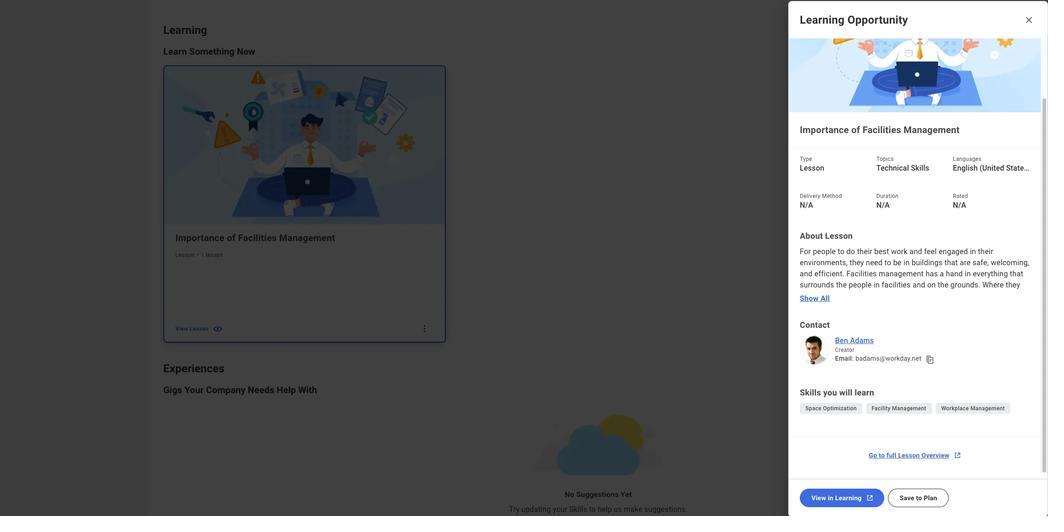 Task type: locate. For each thing, give the bounding box(es) containing it.
go
[[869, 452, 877, 459]]

1 horizontal spatial importance of facilities management
[[800, 124, 960, 136]]

suggestions
[[576, 491, 619, 499]]

are
[[960, 258, 971, 267]]

more
[[961, 48, 977, 56]]

optimization
[[823, 406, 857, 412]]

:
[[852, 355, 854, 362]]

lesson down type
[[800, 164, 825, 173]]

for people to do their best work and feel engaged in their environments, they need to be in buildings that are safe, welcoming, and efficient. facilities management has a hand in everything that surrounds the people in facilities and on the grounds. where they work, play, learn, and live should be comfortable, productive, and sustainable.
[[800, 247, 1032, 312]]

1 vertical spatial facilities
[[238, 233, 277, 244]]

0 horizontal spatial importance of facilities management
[[175, 233, 335, 244]]

show
[[800, 294, 819, 303]]

n/a inside rated n/a
[[953, 201, 967, 210]]

learning opportunity dialog
[[788, 0, 1048, 516]]

method
[[822, 193, 842, 200]]

2 the from the left
[[938, 281, 949, 290]]

learning
[[800, 13, 845, 26], [163, 24, 207, 37], [986, 48, 1012, 56], [835, 495, 862, 502]]

they right where
[[1006, 281, 1020, 290]]

their right do
[[857, 247, 873, 256]]

1 horizontal spatial importance
[[800, 124, 849, 136]]

importance
[[800, 124, 849, 136], [175, 233, 225, 244]]

importance up 1
[[175, 233, 225, 244]]

importance of facilities management inside learning opportunity dialog
[[800, 124, 960, 136]]

be down work
[[893, 258, 902, 267]]

email :
[[835, 355, 854, 362]]

default opportunity image image
[[789, 0, 1041, 112]]

0 vertical spatial that
[[945, 258, 958, 267]]

importance inside learning opportunity dialog
[[800, 124, 849, 136]]

in
[[978, 48, 984, 56], [970, 247, 976, 256], [904, 258, 910, 267], [965, 270, 971, 278], [874, 281, 880, 290], [828, 495, 834, 502]]

1 the from the left
[[836, 281, 847, 290]]

to left do
[[838, 247, 845, 256]]

1 horizontal spatial their
[[978, 247, 994, 256]]

view
[[175, 326, 188, 332], [812, 495, 826, 502]]

to right go
[[879, 452, 885, 459]]

their up safe,
[[978, 247, 994, 256]]

of
[[852, 124, 860, 136], [227, 233, 236, 244]]

0 horizontal spatial view
[[175, 326, 188, 332]]

and
[[910, 247, 922, 256], [800, 270, 813, 278], [913, 281, 926, 290], [858, 292, 870, 301], [1005, 292, 1018, 301]]

0 vertical spatial they
[[850, 258, 864, 267]]

lesson inside importance of facilities management element
[[190, 326, 209, 332]]

badams@workday.net
[[856, 355, 922, 362]]

delivery method n/a
[[800, 193, 842, 210]]

people up the environments,
[[813, 247, 836, 256]]

lesson up do
[[825, 231, 853, 241]]

skills up space
[[800, 388, 821, 398]]

importance of facilities management up lesson
[[175, 233, 335, 244]]

1 horizontal spatial be
[[911, 292, 919, 301]]

facilities inside for people to do their best work and feel engaged in their environments, they need to be in buildings that are safe, welcoming, and efficient. facilities management has a hand in everything that surrounds the people in facilities and on the grounds. where they work, play, learn, and live should be comfortable, productive, and sustainable.
[[847, 270, 877, 278]]

yet
[[621, 491, 632, 499]]

in inside "link"
[[978, 48, 984, 56]]

1 vertical spatial skills
[[800, 388, 821, 398]]

n/a
[[800, 201, 813, 210], [877, 201, 890, 210], [953, 201, 967, 210]]

the
[[836, 281, 847, 290], [938, 281, 949, 290]]

learning opportunity
[[800, 13, 908, 26]]

1 horizontal spatial of
[[852, 124, 860, 136]]

3 n/a from the left
[[953, 201, 967, 210]]

1 n/a from the left
[[800, 201, 813, 210]]

see more in learning
[[948, 48, 1012, 56]]

to
[[838, 247, 845, 256], [885, 258, 892, 267], [879, 452, 885, 459], [916, 495, 922, 502], [589, 506, 596, 514]]

importance of facilities management
[[800, 124, 960, 136], [175, 233, 335, 244]]

ext link image
[[953, 451, 963, 460]]

with
[[298, 385, 317, 396]]

help
[[598, 506, 612, 514]]

of inside learning opportunity dialog
[[852, 124, 860, 136]]

n/a inside duration n/a
[[877, 201, 890, 210]]

0 horizontal spatial the
[[836, 281, 847, 290]]

lesson for type
[[800, 164, 825, 173]]

be
[[893, 258, 902, 267], [911, 292, 919, 301]]

to left the plan
[[916, 495, 922, 502]]

0 vertical spatial importance of facilities management
[[800, 124, 960, 136]]

be right the should
[[911, 292, 919, 301]]

delivery
[[800, 193, 821, 200]]

1 horizontal spatial that
[[1010, 270, 1024, 278]]

see
[[948, 48, 959, 56]]

1
[[201, 252, 204, 259]]

space
[[806, 406, 822, 412]]

0 vertical spatial skills
[[911, 164, 930, 173]]

view for view lesson
[[175, 326, 188, 332]]

go to full lesson overview
[[869, 452, 950, 459]]

gigs your company needs help with
[[163, 385, 317, 396]]

1 horizontal spatial view
[[812, 495, 826, 502]]

adams
[[850, 336, 874, 345]]

they down do
[[850, 258, 864, 267]]

0 horizontal spatial n/a
[[800, 201, 813, 210]]

1 vertical spatial view
[[812, 495, 826, 502]]

lesson for about
[[825, 231, 853, 241]]

n/a down delivery
[[800, 201, 813, 210]]

0 horizontal spatial their
[[857, 247, 873, 256]]

n/a inside delivery method n/a
[[800, 201, 813, 210]]

2 vertical spatial facilities
[[847, 270, 877, 278]]

skills right technical in the top right of the page
[[911, 164, 930, 173]]

where
[[983, 281, 1004, 290]]

grounds.
[[951, 281, 981, 290]]

0 horizontal spatial they
[[850, 258, 864, 267]]

show all
[[800, 294, 830, 303]]

2 horizontal spatial skills
[[911, 164, 930, 173]]

0 horizontal spatial that
[[945, 258, 958, 267]]

external link image
[[1014, 47, 1025, 58]]

lesson
[[206, 252, 223, 259]]

to down best
[[885, 258, 892, 267]]

management
[[904, 124, 960, 136], [279, 233, 335, 244], [892, 406, 927, 412], [971, 406, 1005, 412]]

view inside importance of facilities management element
[[175, 326, 188, 332]]

full
[[887, 452, 897, 459]]

the up the learn,
[[836, 281, 847, 290]]

feel
[[924, 247, 937, 256]]

0 vertical spatial importance
[[800, 124, 849, 136]]

0 vertical spatial facilities
[[863, 124, 901, 136]]

0 vertical spatial of
[[852, 124, 860, 136]]

0 vertical spatial people
[[813, 247, 836, 256]]

in left ext link icon
[[828, 495, 834, 502]]

0 horizontal spatial be
[[893, 258, 902, 267]]

about lesson
[[800, 231, 853, 241]]

play,
[[820, 292, 835, 301]]

learn
[[163, 46, 187, 57]]

will
[[839, 388, 853, 398]]

work
[[891, 247, 908, 256]]

in right the more
[[978, 48, 984, 56]]

that down welcoming,
[[1010, 270, 1024, 278]]

lesson left visible image
[[190, 326, 209, 332]]

0 vertical spatial view
[[175, 326, 188, 332]]

1 horizontal spatial n/a
[[877, 201, 890, 210]]

2 horizontal spatial n/a
[[953, 201, 967, 210]]

new
[[237, 46, 255, 57]]

1 vertical spatial importance of facilities management
[[175, 233, 335, 244]]

1 horizontal spatial skills
[[800, 388, 821, 398]]

help
[[277, 385, 296, 396]]

n/a down rated
[[953, 201, 967, 210]]

duration n/a
[[877, 193, 899, 210]]

management
[[879, 270, 924, 278]]

type
[[800, 156, 812, 162]]

skills you will learn
[[800, 388, 874, 398]]

and up surrounds
[[800, 270, 813, 278]]

need
[[866, 258, 883, 267]]

n/a for rated n/a
[[953, 201, 967, 210]]

0 horizontal spatial people
[[813, 247, 836, 256]]

facilities
[[863, 124, 901, 136], [238, 233, 277, 244], [847, 270, 877, 278]]

technical
[[877, 164, 909, 173]]

lesson right full
[[898, 452, 920, 459]]

1 vertical spatial that
[[1010, 270, 1024, 278]]

skills down no
[[569, 506, 587, 514]]

importance of facilities management up the topics
[[800, 124, 960, 136]]

that down engaged
[[945, 258, 958, 267]]

1 vertical spatial people
[[849, 281, 872, 290]]

2 n/a from the left
[[877, 201, 890, 210]]

and left the live
[[858, 292, 870, 301]]

2 vertical spatial skills
[[569, 506, 587, 514]]

view for view in learning
[[812, 495, 826, 502]]

importance up type
[[800, 124, 849, 136]]

1 horizontal spatial they
[[1006, 281, 1020, 290]]

n/a down "duration"
[[877, 201, 890, 210]]

company
[[206, 385, 246, 396]]

1 horizontal spatial the
[[938, 281, 949, 290]]

skills
[[911, 164, 930, 173], [800, 388, 821, 398], [569, 506, 587, 514]]

lesson left 1
[[175, 252, 194, 259]]

in up the live
[[874, 281, 880, 290]]

the up comfortable,
[[938, 281, 949, 290]]

1 their from the left
[[857, 247, 873, 256]]

0 horizontal spatial of
[[227, 233, 236, 244]]

0 horizontal spatial importance
[[175, 233, 225, 244]]

people up the learn,
[[849, 281, 872, 290]]

2 their from the left
[[978, 247, 994, 256]]

make
[[624, 506, 643, 514]]

view lesson
[[175, 326, 209, 332]]

view inside button
[[812, 495, 826, 502]]

that
[[945, 258, 958, 267], [1010, 270, 1024, 278]]

environments,
[[800, 258, 848, 267]]



Task type: vqa. For each thing, say whether or not it's contained in the screenshot.
top 'people'
yes



Task type: describe. For each thing, give the bounding box(es) containing it.
about
[[800, 231, 823, 241]]

0 horizontal spatial skills
[[569, 506, 587, 514]]

your
[[185, 385, 204, 396]]

everything
[[973, 270, 1008, 278]]

workplace
[[942, 406, 969, 412]]

for
[[800, 247, 811, 256]]

in up grounds.
[[965, 270, 971, 278]]

creator
[[835, 347, 855, 354]]

type lesson
[[800, 156, 825, 173]]

workplace management
[[942, 406, 1005, 412]]

learn something new
[[163, 46, 255, 57]]

best
[[875, 247, 889, 256]]

view in learning
[[812, 495, 862, 502]]

learning inside "link"
[[986, 48, 1012, 56]]

comfortable,
[[921, 292, 964, 301]]

and right productive,
[[1005, 292, 1018, 301]]

all
[[821, 294, 830, 303]]

efficient.
[[815, 270, 845, 278]]

surrounds
[[800, 281, 834, 290]]

topics technical skills
[[877, 156, 930, 173]]

duration
[[877, 193, 899, 200]]

and left "on"
[[913, 281, 926, 290]]

save to plan button
[[888, 489, 949, 508]]

external link element
[[1014, 47, 1025, 58]]

(united
[[980, 164, 1005, 173]]

overview
[[922, 452, 950, 459]]

a
[[940, 270, 944, 278]]

1 vertical spatial importance
[[175, 233, 225, 244]]

n/a for duration n/a
[[877, 201, 890, 210]]

see more in learning link
[[940, 45, 1033, 60]]

in up safe,
[[970, 247, 976, 256]]

in up 'management'
[[904, 258, 910, 267]]

1 vertical spatial of
[[227, 233, 236, 244]]

facility
[[872, 406, 891, 412]]

learn
[[855, 388, 874, 398]]

try updating your skills to help us make suggestions.
[[509, 506, 688, 514]]

should
[[886, 292, 909, 301]]

do
[[847, 247, 855, 256]]

x image
[[1025, 15, 1034, 25]]

in inside button
[[828, 495, 834, 502]]

your
[[553, 506, 568, 514]]

and left feel
[[910, 247, 922, 256]]

welcoming,
[[991, 258, 1030, 267]]

has
[[926, 270, 938, 278]]

gigs
[[163, 385, 182, 396]]

something
[[189, 46, 235, 57]]

rated n/a
[[953, 193, 968, 210]]

topics
[[877, 156, 894, 162]]

contact
[[800, 320, 830, 330]]

sustainable.
[[800, 303, 841, 312]]

ben adams creator
[[835, 336, 874, 354]]

skills inside the topics technical skills
[[911, 164, 930, 173]]

visible image
[[212, 324, 223, 334]]

languages english (united states)
[[953, 156, 1031, 173]]

email
[[835, 355, 852, 362]]

ben
[[835, 336, 848, 345]]

importance of facilities management element
[[175, 324, 223, 334]]

go to full lesson overview link
[[863, 446, 966, 465]]

lesson for view
[[190, 326, 209, 332]]

no
[[565, 491, 574, 499]]

1 vertical spatial they
[[1006, 281, 1020, 290]]

suggestions.
[[644, 506, 688, 514]]

rated
[[953, 193, 968, 200]]

opportunity
[[848, 13, 908, 26]]

importance of facilities management image
[[164, 66, 445, 225]]

languages
[[953, 156, 982, 162]]

ext link image
[[866, 494, 875, 503]]

productive,
[[966, 292, 1003, 301]]

plan
[[924, 495, 937, 502]]

experiences
[[163, 363, 224, 376]]

show all button
[[796, 293, 834, 304]]

live
[[872, 292, 884, 301]]

importance of facilities management link
[[175, 232, 434, 245]]

1 vertical spatial be
[[911, 292, 919, 301]]

states)
[[1006, 164, 1031, 173]]

hand
[[946, 270, 963, 278]]

0 vertical spatial be
[[893, 258, 902, 267]]

learning inside button
[[835, 495, 862, 502]]

safe,
[[973, 258, 989, 267]]

1 horizontal spatial people
[[849, 281, 872, 290]]

learn,
[[837, 292, 856, 301]]

english
[[953, 164, 978, 173]]

try
[[509, 506, 520, 514]]

1 lesson
[[201, 252, 223, 259]]

needs
[[248, 385, 274, 396]]

to left help
[[589, 506, 596, 514]]

to inside button
[[916, 495, 922, 502]]

facilities
[[882, 281, 911, 290]]

no suggestions yet
[[565, 491, 632, 499]]

ben adams link
[[835, 336, 938, 347]]

facility management
[[872, 406, 927, 412]]

copy image
[[925, 355, 936, 366]]

view in learning button
[[800, 489, 885, 508]]

on
[[928, 281, 936, 290]]

space optimization
[[806, 406, 857, 412]]

work,
[[800, 292, 818, 301]]



